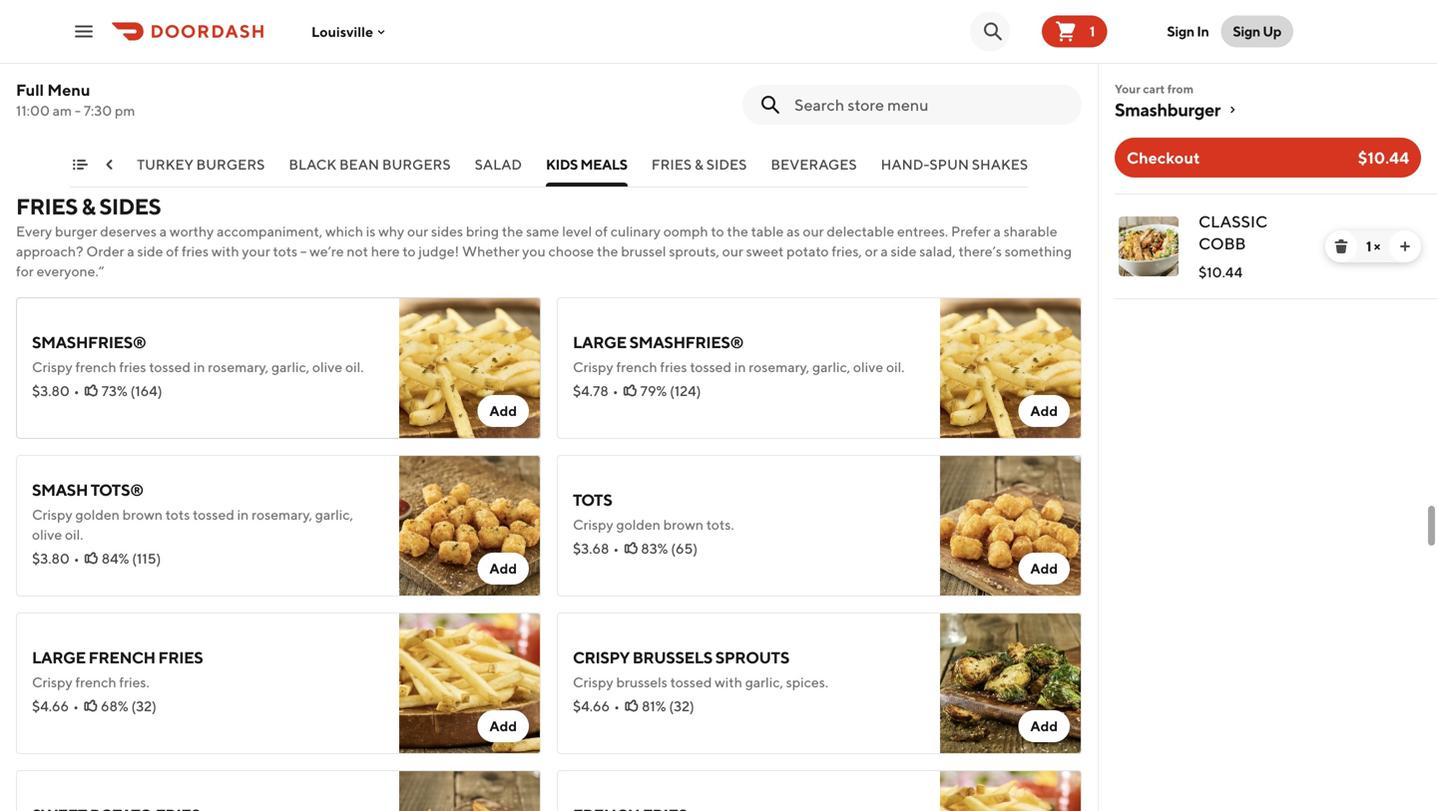 Task type: vqa. For each thing, say whether or not it's contained in the screenshot.


Task type: describe. For each thing, give the bounding box(es) containing it.
meals
[[581, 156, 628, 173]]

turkey burgers button
[[137, 155, 265, 187]]

kids hamburger image
[[399, 0, 541, 136]]

oomph
[[664, 223, 708, 240]]

Item Search search field
[[795, 94, 1066, 116]]

fries inside fries & sides every burger deserves a worthy accompaniment, which is why our sides bring the same level of culinary oomph to the table as our delectable entrees. prefer a sharable approach? order a side of fries with your tots – we're not here to judge! whether you choose the brussel sprouts, our sweet potato fries, or a side salad, there's something for everyone."
[[182, 243, 209, 260]]

crispy brussels sprouts image
[[940, 613, 1082, 755]]

hand-spun shakes
[[881, 156, 1028, 173]]

large smashfries® image
[[940, 297, 1082, 439]]

full
[[16, 80, 44, 99]]

sweet
[[746, 243, 784, 260]]

smash tots® crispy golden brown tots tossed in rosemary, garlic, olive oil.
[[32, 481, 353, 543]]

tots image
[[940, 455, 1082, 597]]

2 horizontal spatial our
[[803, 223, 824, 240]]

rosemary, inside large smashfries® crispy french fries tossed in rosemary, garlic, olive oil.
[[749, 359, 810, 375]]

oil. inside smashfries® crispy french fries tossed in rosemary, garlic, olive oil.
[[345, 359, 364, 375]]

approach?
[[16, 243, 83, 260]]

accompaniment,
[[217, 223, 323, 240]]

which
[[325, 223, 363, 240]]

0 horizontal spatial the
[[502, 223, 523, 240]]

garlic, inside crispy brussels sprouts crispy brussels tossed with garlic, spices.
[[745, 674, 784, 691]]

sign for sign up
[[1233, 23, 1261, 39]]

smashburger
[[1115, 99, 1221, 120]]

for
[[16, 263, 34, 280]]

79%
[[641, 383, 667, 399]]

73%
[[102, 383, 128, 399]]

bun,
[[221, 45, 249, 62]]

(32) for french
[[131, 698, 157, 715]]

81% (32)
[[642, 698, 695, 715]]

delectable
[[827, 223, 895, 240]]

-
[[75, 102, 81, 119]]

add button for large french fries
[[478, 711, 529, 743]]

view menu
[[691, 770, 775, 789]]

1 for 1 ×
[[1367, 238, 1372, 255]]

large for large smashfries®
[[573, 333, 627, 352]]

with inside kids hamburger certified angus beef, toasted bun, served with fries, drink. $7.74
[[298, 45, 325, 62]]

$3.68 •
[[573, 541, 619, 557]]

beverages button
[[771, 155, 857, 187]]

sides
[[431, 223, 463, 240]]

whether
[[462, 243, 520, 260]]

culinary
[[611, 223, 661, 240]]

sign in link
[[1155, 11, 1221, 51]]

potato
[[787, 243, 829, 260]]

smashburger link
[[1115, 98, 1422, 122]]

sign for sign in
[[1167, 23, 1195, 39]]

fries for fries & sides
[[652, 156, 692, 173]]

golden inside tots crispy golden brown tots.
[[616, 517, 661, 533]]

up
[[1263, 23, 1282, 39]]

menu for full
[[47, 80, 90, 99]]

0 horizontal spatial of
[[166, 243, 179, 260]]

0 horizontal spatial to
[[403, 243, 416, 260]]

louisville
[[311, 23, 373, 40]]

everyone."
[[37, 263, 104, 280]]

$3.80 • for crispy
[[32, 383, 80, 399]]

garlic, inside smash tots® crispy golden brown tots tossed in rosemary, garlic, olive oil.
[[315, 507, 353, 523]]

classic cobb
[[1199, 212, 1268, 253]]

burgers inside "button"
[[382, 156, 451, 173]]

you
[[522, 243, 546, 260]]

(124)
[[670, 383, 701, 399]]

as
[[787, 223, 800, 240]]

sides for fries & sides every burger deserves a worthy accompaniment, which is why our sides bring the same level of culinary oomph to the table as our delectable entrees. prefer a sharable approach? order a side of fries with your tots – we're not here to judge! whether you choose the brussel sprouts, our sweet potato fries, or a side salad, there's something for everyone."
[[99, 194, 161, 220]]

0 vertical spatial to
[[711, 223, 724, 240]]

prefer
[[951, 223, 991, 240]]

2 side from the left
[[891, 243, 917, 260]]

a down deserves
[[127, 243, 134, 260]]

bring
[[466, 223, 499, 240]]

fries & sides every burger deserves a worthy accompaniment, which is why our sides bring the same level of culinary oomph to the table as our delectable entrees. prefer a sharable approach? order a side of fries with your tots – we're not here to judge! whether you choose the brussel sprouts, our sweet potato fries, or a side salad, there's something for everyone."
[[16, 194, 1072, 280]]

1 horizontal spatial of
[[595, 223, 608, 240]]

french inside smashfries® crispy french fries tossed in rosemary, garlic, olive oil.
[[75, 359, 116, 375]]

fries, inside fries & sides every burger deserves a worthy accompaniment, which is why our sides bring the same level of culinary oomph to the table as our delectable entrees. prefer a sharable approach? order a side of fries with your tots – we're not here to judge! whether you choose the brussel sprouts, our sweet potato fries, or a side salad, there's something for everyone."
[[832, 243, 862, 260]]

add for tots
[[1031, 561, 1058, 577]]

we're
[[310, 243, 344, 260]]

fries.
[[119, 674, 149, 691]]

add for crispy brussels sprouts
[[1031, 718, 1058, 735]]

84%
[[102, 551, 129, 567]]

$3.80 for tots®
[[32, 551, 70, 567]]

with inside fries & sides every burger deserves a worthy accompaniment, which is why our sides bring the same level of culinary oomph to the table as our delectable entrees. prefer a sharable approach? order a side of fries with your tots – we're not here to judge! whether you choose the brussel sprouts, our sweet potato fries, or a side salad, there's something for everyone."
[[212, 243, 239, 260]]

garlic, inside smashfries® crispy french fries tossed in rosemary, garlic, olive oil.
[[271, 359, 310, 375]]

add for large smashfries®
[[1031, 403, 1058, 419]]

crispy brussels sprouts crispy brussels tossed with garlic, spices.
[[573, 648, 829, 691]]

• for smash tots®
[[74, 551, 80, 567]]

7:30
[[84, 102, 112, 119]]

black bean burgers
[[289, 156, 451, 173]]

entrees.
[[897, 223, 949, 240]]

kids meals
[[546, 156, 628, 173]]

hamburger
[[71, 19, 176, 38]]

in inside smashfries® crispy french fries tossed in rosemary, garlic, olive oil.
[[194, 359, 205, 375]]

salad button
[[475, 155, 522, 187]]

your
[[242, 243, 270, 260]]

79% (124)
[[641, 383, 701, 399]]

smashfries® inside large smashfries® crispy french fries tossed in rosemary, garlic, olive oil.
[[630, 333, 744, 352]]

judge!
[[419, 243, 459, 260]]

$10.44 for checkout
[[1359, 148, 1410, 167]]

in inside smash tots® crispy golden brown tots tossed in rosemary, garlic, olive oil.
[[237, 507, 249, 523]]

drink.
[[32, 65, 68, 82]]

same
[[526, 223, 559, 240]]

checkout
[[1127, 148, 1200, 167]]

fries & sides
[[652, 156, 747, 173]]

–
[[300, 243, 307, 260]]

certified
[[32, 45, 89, 62]]

order
[[86, 243, 124, 260]]

fries inside large french fries crispy french fries.
[[158, 648, 203, 667]]

or
[[865, 243, 878, 260]]

remove item from cart image
[[1334, 239, 1350, 255]]

84% (115)
[[102, 551, 161, 567]]

$3.80 • for tots®
[[32, 551, 80, 567]]

worthy
[[170, 223, 214, 240]]

louisville button
[[311, 23, 389, 40]]

add for smash tots®
[[490, 561, 517, 577]]

add button for large smashfries®
[[1019, 395, 1070, 427]]

french inside large french fries crispy french fries.
[[75, 674, 116, 691]]

smash
[[32, 481, 88, 500]]

kids for hamburger
[[32, 19, 68, 38]]

a up there's
[[994, 223, 1001, 240]]

something
[[1005, 243, 1072, 260]]

view
[[691, 770, 728, 789]]

fries, inside kids hamburger certified angus beef, toasted bun, served with fries, drink. $7.74
[[328, 45, 359, 62]]

kids hamburger certified angus beef, toasted bun, served with fries, drink. $7.74
[[32, 19, 359, 106]]

tots inside smash tots® crispy golden brown tots tossed in rosemary, garlic, olive oil.
[[165, 507, 190, 523]]

crispy inside large smashfries® crispy french fries tossed in rosemary, garlic, olive oil.
[[573, 359, 614, 375]]

tossed inside smashfries® crispy french fries tossed in rosemary, garlic, olive oil.
[[149, 359, 191, 375]]

here
[[371, 243, 400, 260]]

sign up
[[1233, 23, 1282, 39]]

(32) for brussels
[[669, 698, 695, 715]]

$3.80 for crispy
[[32, 383, 70, 399]]

sprouts
[[716, 648, 790, 667]]

68%
[[101, 698, 128, 715]]

tots.
[[707, 517, 734, 533]]

$4.66 for large
[[32, 698, 69, 715]]

black bean burgers button
[[289, 155, 451, 187]]

tossed inside crispy brussels sprouts crispy brussels tossed with garlic, spices.
[[671, 674, 712, 691]]

bean
[[339, 156, 379, 173]]

burgers inside button
[[196, 156, 265, 173]]

large french fries image
[[399, 613, 541, 755]]

crispy inside smash tots® crispy golden brown tots tossed in rosemary, garlic, olive oil.
[[32, 507, 73, 523]]

68% (32)
[[101, 698, 157, 715]]

$3.68
[[573, 541, 609, 557]]

choose
[[549, 243, 594, 260]]

sprouts,
[[669, 243, 720, 260]]

full menu 11:00 am - 7:30 pm
[[16, 80, 135, 119]]

brussel
[[621, 243, 666, 260]]

83%
[[641, 541, 668, 557]]

crispy inside tots crispy golden brown tots.
[[573, 517, 614, 533]]

turkey burgers
[[137, 156, 265, 173]]

beef,
[[135, 45, 168, 62]]

open menu image
[[72, 19, 96, 43]]



Task type: locate. For each thing, give the bounding box(es) containing it.
0 horizontal spatial fries
[[119, 359, 146, 375]]

1 horizontal spatial oil.
[[345, 359, 364, 375]]

golden up the 83%
[[616, 517, 661, 533]]

1 horizontal spatial our
[[722, 243, 744, 260]]

of right level
[[595, 223, 608, 240]]

1 horizontal spatial fries
[[158, 648, 203, 667]]

fries up 79% (124)
[[660, 359, 687, 375]]

0 horizontal spatial fries
[[16, 194, 78, 220]]

1 horizontal spatial brown
[[664, 517, 704, 533]]

$4.66 • down crispy
[[573, 698, 620, 715]]

golden down tots®
[[75, 507, 120, 523]]

salad,
[[920, 243, 956, 260]]

0 vertical spatial of
[[595, 223, 608, 240]]

• for large french fries
[[73, 698, 79, 715]]

1 horizontal spatial 1
[[1367, 238, 1372, 255]]

0 horizontal spatial burgers
[[196, 156, 265, 173]]

1 (32) from the left
[[131, 698, 157, 715]]

add
[[490, 403, 517, 419], [1031, 403, 1058, 419], [490, 561, 517, 577], [1031, 561, 1058, 577], [490, 718, 517, 735], [1031, 718, 1058, 735]]

$3.80 • left 84%
[[32, 551, 80, 567]]

add button for crispy brussels sprouts
[[1019, 711, 1070, 743]]

served
[[252, 45, 295, 62]]

1 horizontal spatial (32)
[[669, 698, 695, 715]]

brown inside smash tots® crispy golden brown tots tossed in rosemary, garlic, olive oil.
[[122, 507, 163, 523]]

sides inside fries & sides every burger deserves a worthy accompaniment, which is why our sides bring the same level of culinary oomph to the table as our delectable entrees. prefer a sharable approach? order a side of fries with your tots – we're not here to judge! whether you choose the brussel sprouts, our sweet potato fries, or a side salad, there's something for everyone."
[[99, 194, 161, 220]]

$4.66 • left the "68%" in the left bottom of the page
[[32, 698, 79, 715]]

1 horizontal spatial $10.44
[[1359, 148, 1410, 167]]

1 vertical spatial &
[[82, 194, 95, 220]]

there's
[[959, 243, 1002, 260]]

• right $4.78
[[613, 383, 619, 399]]

side down deserves
[[137, 243, 163, 260]]

show menu categories image
[[72, 157, 88, 173]]

brown
[[122, 507, 163, 523], [664, 517, 704, 533]]

fries inside smashfries® crispy french fries tossed in rosemary, garlic, olive oil.
[[119, 359, 146, 375]]

2 (32) from the left
[[669, 698, 695, 715]]

$3.80 left 84%
[[32, 551, 70, 567]]

from
[[1168, 82, 1194, 96]]

classic cobb image
[[1119, 217, 1179, 277]]

sides
[[707, 156, 747, 173], [99, 194, 161, 220]]

am
[[53, 102, 72, 119]]

not
[[347, 243, 368, 260]]

pm
[[115, 102, 135, 119]]

0 horizontal spatial kids
[[32, 19, 68, 38]]

1 left the ×
[[1367, 238, 1372, 255]]

0 vertical spatial kids
[[32, 19, 68, 38]]

a right "or"
[[881, 243, 888, 260]]

add button for smashfries®
[[478, 395, 529, 427]]

2 burgers from the left
[[382, 156, 451, 173]]

your
[[1115, 82, 1141, 96]]

every
[[16, 223, 52, 240]]

menu inside full menu 11:00 am - 7:30 pm
[[47, 80, 90, 99]]

oil. inside smash tots® crispy golden brown tots tossed in rosemary, garlic, olive oil.
[[65, 527, 83, 543]]

1 horizontal spatial fries
[[182, 243, 209, 260]]

2 horizontal spatial olive
[[853, 359, 884, 375]]

french inside large smashfries® crispy french fries tossed in rosemary, garlic, olive oil.
[[616, 359, 658, 375]]

1 burgers from the left
[[196, 156, 265, 173]]

sign left in
[[1167, 23, 1195, 39]]

0 horizontal spatial oil.
[[65, 527, 83, 543]]

0 horizontal spatial tots
[[165, 507, 190, 523]]

menu
[[47, 80, 90, 99], [732, 770, 775, 789]]

add one to cart image
[[1398, 239, 1414, 255]]

1 horizontal spatial to
[[711, 223, 724, 240]]

in
[[194, 359, 205, 375], [735, 359, 746, 375], [237, 507, 249, 523]]

burgers right turkey on the top of page
[[196, 156, 265, 173]]

• for smashfries®
[[74, 383, 80, 399]]

add for large french fries
[[490, 718, 517, 735]]

0 horizontal spatial olive
[[32, 527, 62, 543]]

fries & sides button
[[652, 155, 747, 187]]

1 for 1
[[1090, 23, 1096, 39]]

black
[[289, 156, 337, 173]]

1 horizontal spatial $4.66
[[573, 698, 610, 715]]

& for fries & sides every burger deserves a worthy accompaniment, which is why our sides bring the same level of culinary oomph to the table as our delectable entrees. prefer a sharable approach? order a side of fries with your tots – we're not here to judge! whether you choose the brussel sprouts, our sweet potato fries, or a side salad, there's something for everyone."
[[82, 194, 95, 220]]

fries for fries & sides every burger deserves a worthy accompaniment, which is why our sides bring the same level of culinary oomph to the table as our delectable entrees. prefer a sharable approach? order a side of fries with your tots – we're not here to judge! whether you choose the brussel sprouts, our sweet potato fries, or a side salad, there's something for everyone."
[[16, 194, 78, 220]]

• for tots
[[613, 541, 619, 557]]

1 sign from the left
[[1167, 23, 1195, 39]]

1 vertical spatial fries,
[[832, 243, 862, 260]]

1 $3.80 from the top
[[32, 383, 70, 399]]

(32) down fries.
[[131, 698, 157, 715]]

$10.44 down cobb
[[1199, 264, 1243, 281]]

menu right view
[[732, 770, 775, 789]]

fries inside button
[[652, 156, 692, 173]]

with down the sprouts
[[715, 674, 743, 691]]

cobb
[[1199, 234, 1246, 253]]

fries inside fries & sides every burger deserves a worthy accompaniment, which is why our sides bring the same level of culinary oomph to the table as our delectable entrees. prefer a sharable approach? order a side of fries with your tots – we're not here to judge! whether you choose the brussel sprouts, our sweet potato fries, or a side salad, there's something for everyone."
[[16, 194, 78, 220]]

why
[[379, 223, 405, 240]]

0 horizontal spatial $4.66 •
[[32, 698, 79, 715]]

$3.80 • left 73%
[[32, 383, 80, 399]]

with
[[298, 45, 325, 62], [212, 243, 239, 260], [715, 674, 743, 691]]

kids up certified on the left top of the page
[[32, 19, 68, 38]]

table
[[751, 223, 784, 240]]

1 left "sign in"
[[1090, 23, 1096, 39]]

1 horizontal spatial burgers
[[382, 156, 451, 173]]

beverages
[[771, 156, 857, 173]]

81%
[[642, 698, 666, 715]]

0 vertical spatial &
[[695, 156, 704, 173]]

1 horizontal spatial in
[[237, 507, 249, 523]]

0 vertical spatial with
[[298, 45, 325, 62]]

fries down worthy
[[182, 243, 209, 260]]

large smashfries® crispy french fries tossed in rosemary, garlic, olive oil.
[[573, 333, 905, 375]]

our right as
[[803, 223, 824, 240]]

(115)
[[132, 551, 161, 567]]

1 button
[[1042, 15, 1108, 47]]

1 side from the left
[[137, 243, 163, 260]]

0 vertical spatial $3.80
[[32, 383, 70, 399]]

smashfries® inside smashfries® crispy french fries tossed in rosemary, garlic, olive oil.
[[32, 333, 146, 352]]

1 horizontal spatial $4.66 •
[[573, 698, 620, 715]]

$4.78 •
[[573, 383, 619, 399]]

& up oomph
[[695, 156, 704, 173]]

$4.66 •
[[32, 698, 79, 715], [573, 698, 620, 715]]

1 horizontal spatial with
[[298, 45, 325, 62]]

shakes
[[972, 156, 1028, 173]]

1 vertical spatial sides
[[99, 194, 161, 220]]

fries up the every
[[16, 194, 78, 220]]

2 horizontal spatial oil.
[[886, 359, 905, 375]]

turkey
[[137, 156, 194, 173]]

0 vertical spatial large
[[573, 333, 627, 352]]

burgers right 'bean'
[[382, 156, 451, 173]]

sign
[[1167, 23, 1195, 39], [1233, 23, 1261, 39]]

add button for smash tots®
[[478, 553, 529, 585]]

2 horizontal spatial the
[[727, 223, 749, 240]]

1 horizontal spatial tots
[[273, 243, 298, 260]]

11:00
[[16, 102, 50, 119]]

is
[[366, 223, 376, 240]]

• for large smashfries®
[[613, 383, 619, 399]]

• left the "68%" in the left bottom of the page
[[73, 698, 79, 715]]

in inside large smashfries® crispy french fries tossed in rosemary, garlic, olive oil.
[[735, 359, 746, 375]]

rosemary,
[[208, 359, 269, 375], [749, 359, 810, 375], [252, 507, 312, 523]]

of down worthy
[[166, 243, 179, 260]]

0 horizontal spatial in
[[194, 359, 205, 375]]

0 horizontal spatial &
[[82, 194, 95, 220]]

our left the sweet at the top right
[[722, 243, 744, 260]]

our right why
[[407, 223, 428, 240]]

1 horizontal spatial side
[[891, 243, 917, 260]]

$10.44
[[1359, 148, 1410, 167], [1199, 264, 1243, 281]]

to up sprouts,
[[711, 223, 724, 240]]

$4.66 left the "68%" in the left bottom of the page
[[32, 698, 69, 715]]

sweet potato fries image
[[399, 771, 541, 812]]

hand-spun shakes button
[[881, 155, 1028, 187]]

golden
[[75, 507, 120, 523], [616, 517, 661, 533]]

olive inside smash tots® crispy golden brown tots tossed in rosemary, garlic, olive oil.
[[32, 527, 62, 543]]

sides inside button
[[707, 156, 747, 173]]

0 horizontal spatial sides
[[99, 194, 161, 220]]

2 $4.66 • from the left
[[573, 698, 620, 715]]

with inside crispy brussels sprouts crispy brussels tossed with garlic, spices.
[[715, 674, 743, 691]]

0 horizontal spatial our
[[407, 223, 428, 240]]

& inside fries & sides every burger deserves a worthy accompaniment, which is why our sides bring the same level of culinary oomph to the table as our delectable entrees. prefer a sharable approach? order a side of fries with your tots – we're not here to judge! whether you choose the brussel sprouts, our sweet potato fries, or a side salad, there's something for everyone."
[[82, 194, 95, 220]]

of
[[595, 223, 608, 240], [166, 243, 179, 260]]

large inside large french fries crispy french fries.
[[32, 648, 86, 667]]

brown inside tots crispy golden brown tots.
[[664, 517, 704, 533]]

menu inside button
[[732, 770, 775, 789]]

large left french on the bottom of page
[[32, 648, 86, 667]]

0 horizontal spatial brown
[[122, 507, 163, 523]]

crispy down crispy
[[573, 674, 614, 691]]

fries right french on the bottom of page
[[158, 648, 203, 667]]

2 horizontal spatial with
[[715, 674, 743, 691]]

fries up 73% (164)
[[119, 359, 146, 375]]

crispy up $4.78
[[573, 359, 614, 375]]

french fries image
[[940, 771, 1082, 812]]

sign up link
[[1221, 15, 1294, 47]]

smashfries® up 73%
[[32, 333, 146, 352]]

garlic, inside large smashfries® crispy french fries tossed in rosemary, garlic, olive oil.
[[813, 359, 851, 375]]

crispy down everyone." on the top left of page
[[32, 359, 73, 375]]

1 vertical spatial with
[[212, 243, 239, 260]]

fries right meals
[[652, 156, 692, 173]]

golden inside smash tots® crispy golden brown tots tossed in rosemary, garlic, olive oil.
[[75, 507, 120, 523]]

tossed inside smash tots® crispy golden brown tots tossed in rosemary, garlic, olive oil.
[[193, 507, 234, 523]]

• for crispy brussels sprouts
[[614, 698, 620, 715]]

fries
[[182, 243, 209, 260], [119, 359, 146, 375], [660, 359, 687, 375]]

2 sign from the left
[[1233, 23, 1261, 39]]

1 vertical spatial kids
[[546, 156, 578, 173]]

1 horizontal spatial kids
[[546, 156, 578, 173]]

0 vertical spatial fries,
[[328, 45, 359, 62]]

$10.44 for classic cobb
[[1199, 264, 1243, 281]]

• down brussels
[[614, 698, 620, 715]]

large french fries crispy french fries.
[[32, 648, 203, 691]]

0 vertical spatial fries
[[652, 156, 692, 173]]

$4.66 for crispy
[[573, 698, 610, 715]]

0 horizontal spatial fries,
[[328, 45, 359, 62]]

2 vertical spatial fries
[[158, 648, 203, 667]]

olive inside large smashfries® crispy french fries tossed in rosemary, garlic, olive oil.
[[853, 359, 884, 375]]

1 vertical spatial $3.80 •
[[32, 551, 80, 567]]

cart
[[1143, 82, 1165, 96]]

1 $3.80 • from the top
[[32, 383, 80, 399]]

french
[[75, 359, 116, 375], [616, 359, 658, 375], [75, 674, 116, 691]]

large up $4.78 •
[[573, 333, 627, 352]]

tossed inside large smashfries® crispy french fries tossed in rosemary, garlic, olive oil.
[[690, 359, 732, 375]]

0 horizontal spatial menu
[[47, 80, 90, 99]]

side down 'entrees.'
[[891, 243, 917, 260]]

large for large french fries
[[32, 648, 86, 667]]

fries, down louisville
[[328, 45, 359, 62]]

0 horizontal spatial golden
[[75, 507, 120, 523]]

fries inside large smashfries® crispy french fries tossed in rosemary, garlic, olive oil.
[[660, 359, 687, 375]]

the up the you
[[502, 223, 523, 240]]

1 vertical spatial of
[[166, 243, 179, 260]]

to right here
[[403, 243, 416, 260]]

fries, down delectable
[[832, 243, 862, 260]]

rosemary, inside smashfries® crispy french fries tossed in rosemary, garlic, olive oil.
[[208, 359, 269, 375]]

1 vertical spatial 1
[[1367, 238, 1372, 255]]

• left 73%
[[74, 383, 80, 399]]

1 ×
[[1367, 238, 1381, 255]]

the down culinary
[[597, 243, 618, 260]]

crispy down smash
[[32, 507, 73, 523]]

0 horizontal spatial with
[[212, 243, 239, 260]]

the left table
[[727, 223, 749, 240]]

1 horizontal spatial fries,
[[832, 243, 862, 260]]

& inside button
[[695, 156, 704, 173]]

0 horizontal spatial (32)
[[131, 698, 157, 715]]

burgers
[[196, 156, 265, 173], [382, 156, 451, 173]]

brown up "(65)"
[[664, 517, 704, 533]]

crispy inside large french fries crispy french fries.
[[32, 674, 73, 691]]

french
[[88, 648, 155, 667]]

crispy left fries.
[[32, 674, 73, 691]]

0 vertical spatial 1
[[1090, 23, 1096, 39]]

(65)
[[671, 541, 698, 557]]

2 smashfries® from the left
[[630, 333, 744, 352]]

sides up oomph
[[707, 156, 747, 173]]

1 horizontal spatial sides
[[707, 156, 747, 173]]

classic
[[1199, 212, 1268, 231]]

1 horizontal spatial smashfries®
[[630, 333, 744, 352]]

$4.78
[[573, 383, 609, 399]]

a
[[160, 223, 167, 240], [994, 223, 1001, 240], [127, 243, 134, 260], [881, 243, 888, 260]]

our
[[407, 223, 428, 240], [803, 223, 824, 240], [722, 243, 744, 260]]

1 horizontal spatial large
[[573, 333, 627, 352]]

& for fries & sides
[[695, 156, 704, 173]]

add button for tots
[[1019, 553, 1070, 585]]

crispy inside crispy brussels sprouts crispy brussels tossed with garlic, spices.
[[573, 674, 614, 691]]

brown down tots®
[[122, 507, 163, 523]]

• left 84%
[[74, 551, 80, 567]]

• right the $3.68
[[613, 541, 619, 557]]

sign left up
[[1233, 23, 1261, 39]]

with left your
[[212, 243, 239, 260]]

oil. inside large smashfries® crispy french fries tossed in rosemary, garlic, olive oil.
[[886, 359, 905, 375]]

1 $4.66 • from the left
[[32, 698, 79, 715]]

in
[[1197, 23, 1209, 39]]

your cart from
[[1115, 82, 1194, 96]]

2 $3.80 from the top
[[32, 551, 70, 567]]

$4.66 down crispy
[[573, 698, 610, 715]]

smashfries® crispy french fries tossed in rosemary, garlic, olive oil.
[[32, 333, 364, 375]]

tots®
[[91, 481, 143, 500]]

crispy inside smashfries® crispy french fries tossed in rosemary, garlic, olive oil.
[[32, 359, 73, 375]]

sides up deserves
[[99, 194, 161, 220]]

0 vertical spatial $3.80 •
[[32, 383, 80, 399]]

1 vertical spatial to
[[403, 243, 416, 260]]

olive
[[312, 359, 343, 375], [853, 359, 884, 375], [32, 527, 62, 543]]

large inside large smashfries® crispy french fries tossed in rosemary, garlic, olive oil.
[[573, 333, 627, 352]]

1 horizontal spatial olive
[[312, 359, 343, 375]]

hand-
[[881, 156, 930, 173]]

0 horizontal spatial $4.66
[[32, 698, 69, 715]]

83% (65)
[[641, 541, 698, 557]]

brussels
[[616, 674, 668, 691]]

add for smashfries®
[[490, 403, 517, 419]]

1 horizontal spatial &
[[695, 156, 704, 173]]

a left worthy
[[160, 223, 167, 240]]

0 horizontal spatial smashfries®
[[32, 333, 146, 352]]

0 horizontal spatial $10.44
[[1199, 264, 1243, 281]]

(164)
[[130, 383, 162, 399]]

(32) right 81%
[[669, 698, 695, 715]]

0 vertical spatial tots
[[273, 243, 298, 260]]

$3.80 •
[[32, 383, 80, 399], [32, 551, 80, 567]]

smash tots® image
[[399, 455, 541, 597]]

$3.80 left 73%
[[32, 383, 70, 399]]

1 horizontal spatial menu
[[732, 770, 775, 789]]

with right 'served'
[[298, 45, 325, 62]]

1 smashfries® from the left
[[32, 333, 146, 352]]

1 horizontal spatial the
[[597, 243, 618, 260]]

french up the "79%" at the left top
[[616, 359, 658, 375]]

0 horizontal spatial large
[[32, 648, 86, 667]]

0 horizontal spatial sign
[[1167, 23, 1195, 39]]

$10.44 up the ×
[[1359, 148, 1410, 167]]

73% (164)
[[102, 383, 162, 399]]

$4.66 • for crispy
[[573, 698, 620, 715]]

1 inside button
[[1090, 23, 1096, 39]]

1 vertical spatial $3.80
[[32, 551, 70, 567]]

angus
[[91, 45, 132, 62]]

crispy
[[32, 359, 73, 375], [573, 359, 614, 375], [32, 507, 73, 523], [573, 517, 614, 533], [32, 674, 73, 691], [573, 674, 614, 691]]

•
[[74, 383, 80, 399], [613, 383, 619, 399], [613, 541, 619, 557], [74, 551, 80, 567], [73, 698, 79, 715], [614, 698, 620, 715]]

$7.74
[[32, 89, 65, 106]]

crispy
[[573, 648, 630, 667]]

1 vertical spatial tots
[[165, 507, 190, 523]]

large
[[573, 333, 627, 352], [32, 648, 86, 667]]

rosemary, inside smash tots® crispy golden brown tots tossed in rosemary, garlic, olive oil.
[[252, 507, 312, 523]]

menu for view
[[732, 770, 775, 789]]

2 horizontal spatial fries
[[660, 359, 687, 375]]

smashfries® image
[[399, 297, 541, 439]]

1 $4.66 from the left
[[32, 698, 69, 715]]

1 vertical spatial menu
[[732, 770, 775, 789]]

level
[[562, 223, 592, 240]]

sides for fries & sides
[[707, 156, 747, 173]]

fries
[[652, 156, 692, 173], [16, 194, 78, 220], [158, 648, 203, 667]]

×
[[1374, 238, 1381, 255]]

0 vertical spatial sides
[[707, 156, 747, 173]]

smashfries® up (124)
[[630, 333, 744, 352]]

add button
[[478, 395, 529, 427], [1019, 395, 1070, 427], [478, 553, 529, 585], [1019, 553, 1070, 585], [478, 711, 529, 743], [1019, 711, 1070, 743]]

kids left meals
[[546, 156, 578, 173]]

tots inside fries & sides every burger deserves a worthy accompaniment, which is why our sides bring the same level of culinary oomph to the table as our delectable entrees. prefer a sharable approach? order a side of fries with your tots – we're not here to judge! whether you choose the brussel sprouts, our sweet potato fries, or a side salad, there's something for everyone."
[[273, 243, 298, 260]]

1 horizontal spatial golden
[[616, 517, 661, 533]]

2 $4.66 from the left
[[573, 698, 610, 715]]

1 horizontal spatial sign
[[1233, 23, 1261, 39]]

$4.66 • for large
[[32, 698, 79, 715]]

oil.
[[345, 359, 364, 375], [886, 359, 905, 375], [65, 527, 83, 543]]

olive inside smashfries® crispy french fries tossed in rosemary, garlic, olive oil.
[[312, 359, 343, 375]]

kids inside kids hamburger certified angus beef, toasted bun, served with fries, drink. $7.74
[[32, 19, 68, 38]]

1 vertical spatial $10.44
[[1199, 264, 1243, 281]]

0 vertical spatial $10.44
[[1359, 148, 1410, 167]]

0 vertical spatial menu
[[47, 80, 90, 99]]

2 vertical spatial with
[[715, 674, 743, 691]]

1 vertical spatial fries
[[16, 194, 78, 220]]

0 horizontal spatial 1
[[1090, 23, 1096, 39]]

1 vertical spatial large
[[32, 648, 86, 667]]

0 horizontal spatial side
[[137, 243, 163, 260]]

2 horizontal spatial fries
[[652, 156, 692, 173]]

scroll menu navigation left image
[[102, 157, 118, 173]]

kids for meals
[[546, 156, 578, 173]]

menu up am
[[47, 80, 90, 99]]

crispy up the $3.68
[[573, 517, 614, 533]]

french up the "68%" in the left bottom of the page
[[75, 674, 116, 691]]

french up 73%
[[75, 359, 116, 375]]

2 horizontal spatial in
[[735, 359, 746, 375]]

1
[[1090, 23, 1096, 39], [1367, 238, 1372, 255]]

2 $3.80 • from the top
[[32, 551, 80, 567]]

& up burger
[[82, 194, 95, 220]]



